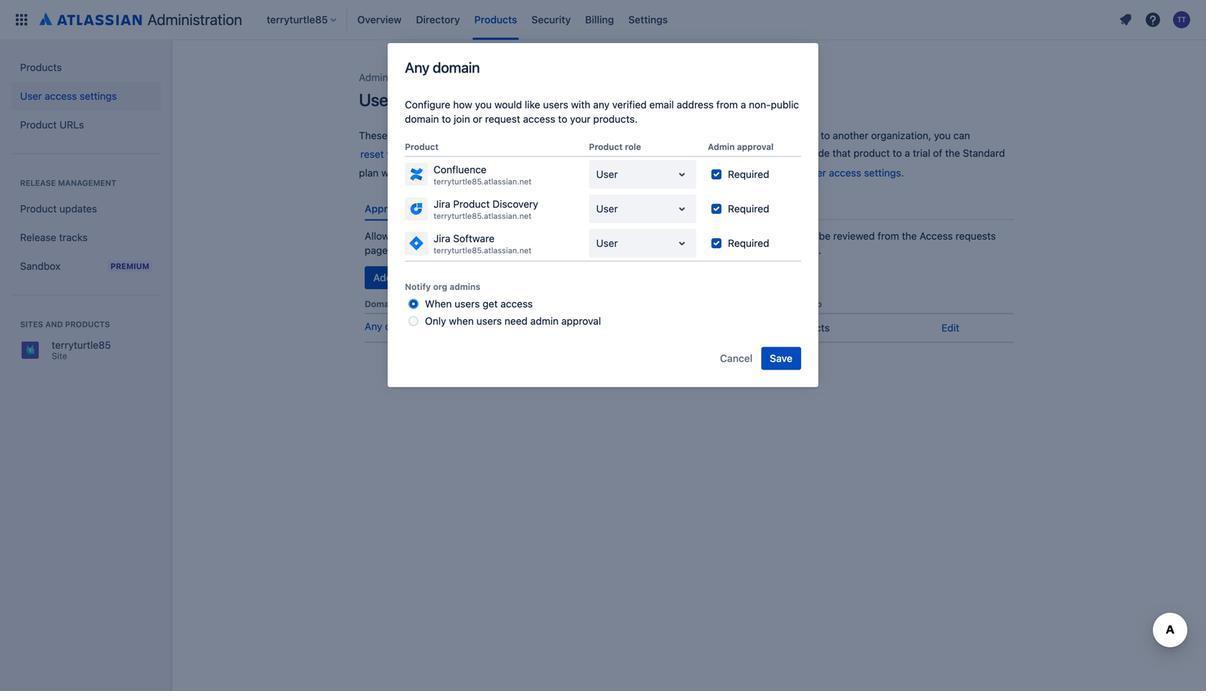 Task type: describe. For each thing, give the bounding box(es) containing it.
role
[[625, 142, 641, 152]]

configure
[[405, 99, 451, 111]]

1 terryturtle85.atlassian.net from the top
[[434, 177, 532, 186]]

your right 'reset'
[[387, 148, 407, 160]]

directory link
[[412, 8, 464, 31]]

confluence image
[[408, 166, 425, 183]]

1 requests from the left
[[756, 230, 797, 242]]

org
[[433, 282, 447, 292]]

required for discovery
[[728, 203, 769, 215]]

the down approved
[[454, 244, 469, 256]]

can inside .     if you exceed the user limit on any product's free plan, we'll upgrade that product to a trial of the standard plan with unlocked user limits.     trials can be cancelled at any time.
[[529, 167, 545, 179]]

admin for admin approval
[[708, 142, 735, 152]]

security link
[[527, 8, 575, 31]]

required for terryturtle85.atlassian.net
[[728, 237, 769, 249]]

when users get access
[[425, 298, 533, 310]]

directory
[[416, 14, 460, 25]]

user left the limits. on the top
[[448, 167, 469, 179]]

your inside configure how you would like users with any verified email address from a non-public domain to join or request access to your products.
[[570, 113, 591, 125]]

can up domain).
[[799, 230, 816, 242]]

access up product urls
[[45, 90, 77, 102]]

request inside allow users with approved email domains to request access to your products. these requests can be reviewed from the access requests page. you can skip the review process if you trust a specific domain (e.g. your company's domain).
[[570, 230, 605, 242]]

release management
[[20, 178, 116, 188]]

any inside button
[[365, 321, 382, 333]]

products down the applies to on the top
[[788, 322, 830, 334]]

another
[[833, 130, 869, 141]]

product urls link
[[11, 111, 161, 139]]

settings up reset your user access settings button
[[390, 130, 427, 141]]

learn
[[666, 167, 692, 179]]

user access settings link
[[11, 82, 161, 111]]

your up plan,
[[753, 130, 774, 141]]

cancel button
[[711, 347, 761, 370]]

if inside .     if you exceed the user limit on any product's free plan, we'll upgrade that product to a trial of the standard plan with unlocked user limits.     trials can be cancelled at any time.
[[512, 147, 518, 159]]

when
[[449, 315, 474, 327]]

(e.g.
[[681, 244, 702, 256]]

add domain
[[373, 272, 430, 284]]

urls
[[59, 119, 84, 131]]

products. inside the these settings control how users get access to your products. if you wish to transfer your products to another organization, you can reset your user access settings
[[603, 130, 648, 141]]

public
[[771, 99, 799, 111]]

terryturtle85 link
[[405, 69, 465, 86]]

allow
[[365, 230, 390, 242]]

settings
[[628, 14, 668, 25]]

2 requests from the left
[[956, 230, 996, 242]]

your down open icon
[[655, 230, 675, 242]]

administration
[[148, 10, 242, 28]]

when
[[425, 298, 452, 310]]

your right the (e.g.
[[704, 244, 725, 256]]

products inside global navigation element
[[474, 14, 517, 25]]

invitation
[[532, 203, 576, 215]]

the right of
[[945, 147, 960, 159]]

need
[[505, 315, 528, 327]]

any domain inside button
[[365, 321, 419, 333]]

with inside .     if you exceed the user limit on any product's free plan, we'll upgrade that product to a trial of the standard plan with unlocked user limits.     trials can be cancelled at any time.
[[381, 167, 401, 179]]

domain up configure
[[433, 59, 480, 76]]

reset
[[360, 148, 384, 160]]

join
[[454, 113, 470, 125]]

user down product role
[[596, 168, 618, 180]]

product
[[854, 147, 890, 159]]

info image
[[419, 320, 436, 337]]

product role
[[589, 142, 641, 152]]

these settings control how users get access to your products. if you wish to transfer your products to another organization, you can reset your user access settings
[[359, 130, 970, 160]]

from inside configure how you would like users with any verified email address from a non-public domain to join or request access to your products.
[[716, 99, 738, 111]]

products up terryturtle85 site on the left of page
[[65, 320, 110, 329]]

can inside the these settings control how users get access to your products. if you wish to transfer your products to another organization, you can reset your user access settings
[[954, 130, 970, 141]]

user inside user access settings link
[[20, 90, 42, 102]]

time.
[[640, 167, 664, 179]]

open image for discovery
[[673, 200, 691, 218]]

get inside the notify org admins option group
[[483, 298, 498, 310]]

access down that
[[829, 167, 861, 179]]

only when users need admin approval
[[425, 315, 601, 327]]

admins
[[450, 282, 480, 292]]

cancel
[[720, 353, 753, 364]]

none radio inside the notify org admins option group
[[409, 316, 419, 326]]

approved
[[365, 203, 411, 215]]

learn more about configuring user access settings.
[[666, 167, 904, 179]]

domain
[[365, 299, 397, 309]]

company's
[[728, 244, 778, 256]]

discovery
[[493, 198, 538, 210]]

terryturtle85 for terryturtle85 site
[[52, 339, 111, 351]]

approved
[[442, 230, 486, 242]]

settings.
[[864, 167, 904, 179]]

user down upgrade
[[806, 167, 826, 179]]

address
[[677, 99, 714, 111]]

sites
[[20, 320, 43, 329]]

release tracks link
[[11, 223, 161, 252]]

user down admin link
[[359, 90, 394, 110]]

products link inside global navigation element
[[470, 8, 522, 31]]

product inside the jira product discovery terryturtle85.atlassian.net
[[453, 198, 490, 210]]

notify org admins
[[405, 282, 480, 292]]

unlocked
[[403, 167, 446, 179]]

release tracks
[[20, 232, 88, 243]]

control
[[430, 130, 463, 141]]

domain inside the any domain button
[[385, 321, 419, 333]]

software
[[453, 233, 495, 244]]

1 required from the top
[[728, 168, 769, 180]]

user invites
[[465, 203, 521, 215]]

overview
[[357, 14, 402, 25]]

updates
[[59, 203, 97, 215]]

security
[[532, 14, 571, 25]]

domains inside allow users with approved email domains to request access to your products. these requests can be reviewed from the access requests page. you can skip the review process if you trust a specific domain (e.g. your company's domain).
[[516, 230, 555, 242]]

how inside the these settings control how users get access to your products. if you wish to transfer your products to another organization, you can reset your user access settings
[[465, 130, 484, 141]]

global navigation element
[[9, 0, 1114, 40]]

the up cancelled
[[576, 147, 591, 159]]

at
[[610, 167, 619, 179]]

users inside configure how you would like users with any verified email address from a non-public domain to join or request access to your products.
[[543, 99, 568, 111]]

get inside the these settings control how users get access to your products. if you wish to transfer your products to another organization, you can reset your user access settings
[[515, 130, 530, 141]]

products inside the these settings control how users get access to your products. if you wish to transfer your products to another organization, you can reset your user access settings
[[777, 130, 818, 141]]

edit button
[[942, 321, 960, 335]]

more
[[695, 167, 719, 179]]

configuring
[[751, 167, 803, 179]]

sites and products
[[20, 320, 110, 329]]

limits.
[[471, 167, 499, 179]]

exceed
[[540, 147, 574, 159]]

a inside .     if you exceed the user limit on any product's free plan, we'll upgrade that product to a trial of the standard plan with unlocked user limits.     trials can be cancelled at any time.
[[905, 147, 910, 159]]

settings link
[[624, 8, 672, 31]]

users inside allow users with approved email domains to request access to your products. these requests can be reviewed from the access requests page. you can skip the review process if you trust a specific domain (e.g. your company's domain).
[[392, 230, 418, 242]]

users down when users get access
[[477, 315, 502, 327]]

none radio inside the notify org admins option group
[[409, 299, 419, 309]]

add domain button
[[365, 266, 438, 289]]

like
[[525, 99, 540, 111]]

reviewed
[[833, 230, 875, 242]]

access up exceed
[[533, 130, 565, 141]]

2 user access settings from the left
[[20, 90, 117, 102]]

1 horizontal spatial any
[[405, 59, 430, 76]]

you left "wish"
[[659, 130, 676, 141]]

settings up the limits. on the top
[[468, 148, 505, 160]]

confluence image
[[408, 166, 425, 183]]

open image for terryturtle85.atlassian.net
[[673, 235, 691, 252]]

domain inside allow users with approved email domains to request access to your products. these requests can be reviewed from the access requests page. you can skip the review process if you trust a specific domain (e.g. your company's domain).
[[644, 244, 678, 256]]

.     if you exceed the user limit on any product's free plan, we'll upgrade that product to a trial of the standard plan with unlocked user limits.     trials can be cancelled at any time.
[[359, 147, 1005, 179]]

premium
[[110, 262, 149, 271]]

cancelled
[[563, 167, 607, 179]]

upgrade
[[791, 147, 830, 159]]

1 vertical spatial products
[[20, 61, 62, 73]]

if
[[545, 244, 550, 256]]

administration banner
[[0, 0, 1206, 40]]



Task type: locate. For each thing, give the bounding box(es) containing it.
approval
[[737, 142, 774, 152], [561, 315, 601, 327]]

can right "you"
[[413, 244, 430, 256]]

would
[[495, 99, 522, 111]]

0 horizontal spatial products link
[[11, 53, 161, 82]]

product's
[[672, 147, 716, 159]]

how inside configure how you would like users with any verified email address from a non-public domain to join or request access to your products.
[[453, 99, 472, 111]]

1 vertical spatial jira
[[434, 233, 451, 244]]

tab list
[[359, 197, 1020, 221]]

free
[[719, 147, 740, 159]]

1 horizontal spatial products
[[474, 14, 517, 25]]

access up the specific
[[608, 230, 640, 242]]

from inside allow users with approved email domains to request access to your products. these requests can be reviewed from the access requests page. you can skip the review process if you trust a specific domain (e.g. your company's domain).
[[878, 230, 899, 242]]

user inside the these settings control how users get access to your products. if you wish to transfer your products to another organization, you can reset your user access settings
[[410, 148, 430, 160]]

products left security
[[474, 14, 517, 25]]

1 vertical spatial domains
[[516, 230, 555, 242]]

users up "you"
[[392, 230, 418, 242]]

0 vertical spatial a
[[741, 99, 746, 111]]

user up at
[[594, 147, 614, 159]]

management
[[58, 178, 116, 188]]

trials
[[501, 167, 526, 179]]

request down would
[[485, 113, 520, 125]]

1 horizontal spatial if
[[650, 130, 657, 141]]

admin for admin
[[359, 71, 388, 83]]

user access settings down terryturtle85 link at the top left of the page
[[359, 90, 514, 110]]

be inside .     if you exceed the user limit on any product's free plan, we'll upgrade that product to a trial of the standard plan with unlocked user limits.     trials can be cancelled at any time.
[[548, 167, 560, 179]]

1 vertical spatial admin
[[708, 142, 735, 152]]

0 vertical spatial open image
[[673, 200, 691, 218]]

0 vertical spatial these
[[359, 130, 387, 141]]

user right trust
[[596, 237, 618, 249]]

save
[[770, 353, 793, 364]]

0 horizontal spatial email
[[489, 230, 513, 242]]

how up join
[[453, 99, 472, 111]]

1 vertical spatial any
[[365, 321, 382, 333]]

1 horizontal spatial a
[[741, 99, 746, 111]]

0 horizontal spatial with
[[381, 167, 401, 179]]

0 horizontal spatial these
[[359, 130, 387, 141]]

jira product discovery terryturtle85.atlassian.net
[[434, 198, 538, 221]]

products
[[777, 130, 818, 141], [65, 320, 110, 329], [788, 322, 830, 334]]

users inside the these settings control how users get access to your products. if you wish to transfer your products to another organization, you can reset your user access settings
[[487, 130, 512, 141]]

access down control
[[433, 148, 465, 160]]

product for product
[[405, 142, 439, 152]]

0 horizontal spatial if
[[512, 147, 518, 159]]

product for product updates
[[20, 203, 57, 215]]

0 horizontal spatial get
[[483, 298, 498, 310]]

save button
[[761, 347, 801, 370]]

can up standard
[[954, 130, 970, 141]]

sandbox
[[20, 260, 60, 272]]

invites
[[490, 203, 521, 215]]

0 vertical spatial email
[[649, 99, 674, 111]]

product down confluence terryturtle85.atlassian.net
[[453, 198, 490, 210]]

1 horizontal spatial from
[[878, 230, 899, 242]]

0 vertical spatial from
[[716, 99, 738, 111]]

1 user access settings from the left
[[359, 90, 514, 110]]

you inside .     if you exceed the user limit on any product's free plan, we'll upgrade that product to a trial of the standard plan with unlocked user limits.     trials can be cancelled at any time.
[[521, 147, 538, 159]]

terryturtle85.atlassian.net inside the jira product discovery terryturtle85.atlassian.net
[[434, 211, 532, 221]]

of
[[933, 147, 943, 159]]

0 horizontal spatial a
[[597, 244, 602, 256]]

0 vertical spatial terryturtle85
[[405, 71, 465, 83]]

1 vertical spatial terryturtle85.atlassian.net
[[434, 211, 532, 221]]

2 vertical spatial any
[[621, 167, 638, 179]]

0 horizontal spatial terryturtle85
[[52, 339, 111, 351]]

from
[[716, 99, 738, 111], [878, 230, 899, 242]]

0 vertical spatial domains
[[413, 203, 453, 215]]

1 horizontal spatial approval
[[737, 142, 774, 152]]

1 vertical spatial how
[[465, 130, 484, 141]]

terryturtle85.atlassian.net up software
[[434, 211, 532, 221]]

1 horizontal spatial admin
[[708, 142, 735, 152]]

user
[[359, 90, 394, 110], [20, 90, 42, 102], [596, 168, 618, 180], [465, 203, 487, 215], [596, 203, 618, 215], [596, 237, 618, 249]]

2 horizontal spatial any
[[653, 147, 670, 159]]

1 vertical spatial with
[[381, 167, 401, 179]]

0 horizontal spatial admin
[[359, 71, 388, 83]]

jira for jira product discovery
[[434, 198, 451, 210]]

notify
[[405, 282, 431, 292]]

notify org admins option group
[[405, 296, 801, 330]]

a inside allow users with approved email domains to request access to your products. these requests can be reviewed from the access requests page. you can skip the review process if you trust a specific domain (e.g. your company's domain).
[[597, 244, 602, 256]]

0 vertical spatial request
[[485, 113, 520, 125]]

domain inside add domain button
[[395, 272, 430, 284]]

the left the access
[[902, 230, 917, 242]]

domain left the (e.g.
[[644, 244, 678, 256]]

invitation links
[[532, 203, 600, 215]]

None radio
[[409, 299, 419, 309]]

access inside allow users with approved email domains to request access to your products. these requests can be reviewed from the access requests page. you can skip the review process if you trust a specific domain (e.g. your company's domain).
[[608, 230, 640, 242]]

process
[[505, 244, 542, 256]]

if right .
[[512, 147, 518, 159]]

required left domain).
[[728, 237, 769, 249]]

2 vertical spatial required
[[728, 237, 769, 249]]

admin
[[530, 315, 559, 327]]

products up user access settings link in the left of the page
[[20, 61, 62, 73]]

be up domain).
[[819, 230, 831, 242]]

1 open image from the top
[[673, 200, 691, 218]]

0 vertical spatial jira
[[434, 198, 451, 210]]

products. inside allow users with approved email domains to request access to your products. these requests can be reviewed from the access requests page. you can skip the review process if you trust a specific domain (e.g. your company's domain).
[[678, 230, 723, 242]]

0 horizontal spatial any
[[365, 321, 382, 333]]

access up the need
[[501, 298, 533, 310]]

0 vertical spatial be
[[548, 167, 560, 179]]

1 vertical spatial required
[[728, 203, 769, 215]]

with inside allow users with approved email domains to request access to your products. these requests can be reviewed from the access requests page. you can skip the review process if you trust a specific domain (e.g. your company's domain).
[[420, 230, 440, 242]]

0 vertical spatial get
[[515, 130, 530, 141]]

any domain up configure
[[405, 59, 480, 76]]

user up unlocked
[[410, 148, 430, 160]]

products link left security link
[[470, 8, 522, 31]]

plan
[[359, 167, 379, 179]]

open image
[[673, 200, 691, 218], [673, 235, 691, 252]]

you inside configure how you would like users with any verified email address from a non-public domain to join or request access to your products.
[[475, 99, 492, 111]]

links
[[579, 203, 600, 215]]

1 vertical spatial a
[[905, 147, 910, 159]]

1 horizontal spatial requests
[[956, 230, 996, 242]]

user access settings up urls
[[20, 90, 117, 102]]

about
[[721, 167, 748, 179]]

applies
[[779, 299, 811, 309]]

admin approval
[[708, 142, 774, 152]]

be down exceed
[[548, 167, 560, 179]]

2 terryturtle85.atlassian.net from the top
[[434, 211, 532, 221]]

requests
[[756, 230, 797, 242], [956, 230, 996, 242]]

release up sandbox
[[20, 232, 56, 243]]

access down like
[[523, 113, 555, 125]]

0 vertical spatial products.
[[593, 113, 638, 125]]

administration link
[[34, 8, 248, 31]]

product left urls
[[20, 119, 57, 131]]

0 horizontal spatial approval
[[561, 315, 601, 327]]

email
[[649, 99, 674, 111], [489, 230, 513, 242]]

any left verified
[[593, 99, 610, 111]]

review
[[472, 244, 502, 256]]

2 vertical spatial a
[[597, 244, 602, 256]]

a left trial
[[905, 147, 910, 159]]

access
[[920, 230, 953, 242]]

product for product role
[[589, 142, 623, 152]]

atlassian image
[[39, 10, 142, 27], [39, 10, 142, 27]]

that
[[833, 147, 851, 159]]

email inside configure how you would like users with any verified email address from a non-public domain to join or request access to your products.
[[649, 99, 674, 111]]

1 vertical spatial products.
[[603, 130, 648, 141]]

0 horizontal spatial from
[[716, 99, 738, 111]]

0 vertical spatial products link
[[470, 8, 522, 31]]

release up 'product updates'
[[20, 178, 56, 188]]

1 vertical spatial any
[[653, 147, 670, 159]]

terryturtle85 for terryturtle85
[[405, 71, 465, 83]]

approval down transfer
[[737, 142, 774, 152]]

user
[[594, 147, 614, 159], [410, 148, 430, 160], [448, 167, 469, 179], [806, 167, 826, 179]]

2 required from the top
[[728, 203, 769, 215]]

release
[[20, 178, 56, 188], [20, 232, 56, 243]]

0 horizontal spatial domains
[[413, 203, 453, 215]]

1 horizontal spatial these
[[725, 230, 754, 242]]

1 vertical spatial if
[[512, 147, 518, 159]]

these inside allow users with approved email domains to request access to your products. these requests can be reviewed from the access requests page. you can skip the review process if you trust a specific domain (e.g. your company's domain).
[[725, 230, 754, 242]]

0 vertical spatial release
[[20, 178, 56, 188]]

any right on
[[653, 147, 670, 159]]

0 vertical spatial approval
[[737, 142, 774, 152]]

jira for jira software
[[434, 233, 451, 244]]

2 vertical spatial terryturtle85.atlassian.net
[[434, 246, 532, 255]]

1 horizontal spatial get
[[515, 130, 530, 141]]

access inside configure how you would like users with any verified email address from a non-public domain to join or request access to your products.
[[523, 113, 555, 125]]

email right verified
[[649, 99, 674, 111]]

these up 'reset'
[[359, 130, 387, 141]]

request inside configure how you would like users with any verified email address from a non-public domain to join or request access to your products.
[[485, 113, 520, 125]]

1 vertical spatial terryturtle85
[[52, 339, 111, 351]]

limit
[[617, 147, 636, 159]]

1 horizontal spatial be
[[819, 230, 831, 242]]

approval inside the notify org admins option group
[[561, 315, 601, 327]]

product updates
[[20, 203, 97, 215]]

products. inside configure how you would like users with any verified email address from a non-public domain to join or request access to your products.
[[593, 113, 638, 125]]

jira inside the jira product discovery terryturtle85.atlassian.net
[[434, 198, 451, 210]]

terryturtle85 down the sites and products
[[52, 339, 111, 351]]

domains up the if
[[516, 230, 555, 242]]

terryturtle85 site
[[52, 339, 111, 361]]

be
[[548, 167, 560, 179], [819, 230, 831, 242]]

0 horizontal spatial request
[[485, 113, 520, 125]]

with right like
[[571, 99, 591, 111]]

2 vertical spatial with
[[420, 230, 440, 242]]

1 release from the top
[[20, 178, 56, 188]]

admin down transfer
[[708, 142, 735, 152]]

3 required from the top
[[728, 237, 769, 249]]

a inside configure how you would like users with any verified email address from a non-public domain to join or request access to your products.
[[741, 99, 746, 111]]

1 vertical spatial get
[[483, 298, 498, 310]]

0 vertical spatial admin
[[359, 71, 388, 83]]

domains down unlocked
[[413, 203, 453, 215]]

1 vertical spatial these
[[725, 230, 754, 242]]

admin down overview link
[[359, 71, 388, 83]]

users right like
[[543, 99, 568, 111]]

user left invites
[[465, 203, 487, 215]]

domain down domain in the top left of the page
[[385, 321, 419, 333]]

any
[[405, 59, 430, 76], [365, 321, 382, 333]]

a right trust
[[597, 244, 602, 256]]

add
[[373, 272, 392, 284]]

approved domains
[[365, 203, 453, 215]]

terryturtle85.atlassian.net down software
[[434, 246, 532, 255]]

tracks
[[59, 232, 88, 243]]

2 release from the top
[[20, 232, 56, 243]]

jira up the skip
[[434, 233, 451, 244]]

only
[[425, 315, 446, 327]]

1 vertical spatial approval
[[561, 315, 601, 327]]

trial
[[913, 147, 930, 159]]

release inside "link"
[[20, 232, 56, 243]]

transfer
[[714, 130, 751, 141]]

or
[[473, 113, 482, 125]]

any inside configure how you would like users with any verified email address from a non-public domain to join or request access to your products.
[[593, 99, 610, 111]]

jira inside jira software terryturtle85.atlassian.net
[[434, 233, 451, 244]]

1 vertical spatial any domain
[[365, 321, 419, 333]]

0 vertical spatial any domain
[[405, 59, 480, 76]]

reset your user access settings button
[[359, 143, 507, 166]]

product left the role on the top right of page
[[589, 142, 623, 152]]

any up configure
[[405, 59, 430, 76]]

with inside configure how you would like users with any verified email address from a non-public domain to join or request access to your products.
[[571, 99, 591, 111]]

be inside allow users with approved email domains to request access to your products. these requests can be reviewed from the access requests page. you can skip the review process if you trust a specific domain (e.g. your company's domain).
[[819, 230, 831, 242]]

settings up product urls link
[[80, 90, 117, 102]]

0 horizontal spatial any
[[593, 99, 610, 111]]

0 vertical spatial any
[[593, 99, 610, 111]]

0 horizontal spatial be
[[548, 167, 560, 179]]

standard
[[963, 147, 1005, 159]]

users up .
[[487, 130, 512, 141]]

2 horizontal spatial a
[[905, 147, 910, 159]]

with
[[571, 99, 591, 111], [381, 167, 401, 179], [420, 230, 440, 242]]

1 horizontal spatial email
[[649, 99, 674, 111]]

1 vertical spatial be
[[819, 230, 831, 242]]

if inside the these settings control how users get access to your products. if you wish to transfer your products to another organization, you can reset your user access settings
[[650, 130, 657, 141]]

terryturtle85 up configure
[[405, 71, 465, 83]]

terryturtle85.atlassian.net down confluence
[[434, 177, 532, 186]]

1 vertical spatial email
[[489, 230, 513, 242]]

on
[[639, 147, 651, 159]]

plan,
[[742, 147, 765, 159]]

you inside allow users with approved email domains to request access to your products. these requests can be reviewed from the access requests page. you can skip the review process if you trust a specific domain (e.g. your company's domain).
[[553, 244, 570, 256]]

can
[[954, 130, 970, 141], [529, 167, 545, 179], [799, 230, 816, 242], [413, 244, 430, 256]]

any right at
[[621, 167, 638, 179]]

verified
[[612, 99, 647, 111]]

domain down "you"
[[395, 272, 430, 284]]

product up unlocked
[[405, 142, 439, 152]]

you right .
[[521, 147, 538, 159]]

product up the release tracks
[[20, 203, 57, 215]]

trust
[[573, 244, 594, 256]]

1 horizontal spatial any
[[621, 167, 638, 179]]

0 horizontal spatial products
[[20, 61, 62, 73]]

approval right admin
[[561, 315, 601, 327]]

any domain down domain in the top left of the page
[[365, 321, 419, 333]]

terryturtle85
[[405, 71, 465, 83], [52, 339, 111, 351]]

1 vertical spatial request
[[570, 230, 605, 242]]

requests up company's
[[756, 230, 797, 242]]

get down like
[[515, 130, 530, 141]]

from up transfer
[[716, 99, 738, 111]]

1 jira from the top
[[434, 198, 451, 210]]

1 horizontal spatial domains
[[516, 230, 555, 242]]

2 open image from the top
[[673, 235, 691, 252]]

products up upgrade
[[777, 130, 818, 141]]

with right 'plan' on the top left of the page
[[381, 167, 401, 179]]

0 vertical spatial with
[[571, 99, 591, 111]]

email up review on the left top of page
[[489, 230, 513, 242]]

from right reviewed
[[878, 230, 899, 242]]

request up trust
[[570, 230, 605, 242]]

requests right the access
[[956, 230, 996, 242]]

these up company's
[[725, 230, 754, 242]]

settings up or
[[454, 90, 514, 110]]

site
[[52, 351, 67, 361]]

release for release management
[[20, 178, 56, 188]]

products link up product urls link
[[11, 53, 161, 82]]

3 terryturtle85.atlassian.net from the top
[[434, 246, 532, 255]]

access inside the notify org admins option group
[[501, 298, 533, 310]]

you up of
[[934, 130, 951, 141]]

1 vertical spatial from
[[878, 230, 899, 242]]

0 horizontal spatial requests
[[756, 230, 797, 242]]

products. down verified
[[593, 113, 638, 125]]

product for product urls
[[20, 119, 57, 131]]

1 vertical spatial open image
[[673, 235, 691, 252]]

1 vertical spatial products link
[[11, 53, 161, 82]]

domain inside configure how you would like users with any verified email address from a non-public domain to join or request access to your products.
[[405, 113, 439, 125]]

these inside the these settings control how users get access to your products. if you wish to transfer your products to another organization, you can reset your user access settings
[[359, 130, 387, 141]]

3 products
[[779, 322, 830, 334]]

if
[[650, 130, 657, 141], [512, 147, 518, 159]]

products.
[[593, 113, 638, 125], [603, 130, 648, 141], [678, 230, 723, 242]]

if up on
[[650, 130, 657, 141]]

0 vertical spatial any
[[405, 59, 430, 76]]

request
[[485, 113, 520, 125], [570, 230, 605, 242]]

release for release tracks
[[20, 232, 56, 243]]

applies to
[[779, 299, 822, 309]]

1 horizontal spatial user access settings
[[359, 90, 514, 110]]

1 horizontal spatial request
[[570, 230, 605, 242]]

skip
[[433, 244, 452, 256]]

to inside .     if you exceed the user limit on any product's free plan, we'll upgrade that product to a trial of the standard plan with unlocked user limits.     trials can be cancelled at any time.
[[893, 147, 902, 159]]

non-
[[749, 99, 771, 111]]

jira software image
[[408, 235, 425, 252], [408, 235, 425, 252]]

.
[[507, 147, 509, 159]]

0 horizontal spatial user access settings
[[20, 90, 117, 102]]

0 vertical spatial products
[[474, 14, 517, 25]]

confluence terryturtle85.atlassian.net
[[434, 164, 532, 186]]

and
[[45, 320, 63, 329]]

any
[[593, 99, 610, 111], [653, 147, 670, 159], [621, 167, 638, 179]]

get up only when users need admin approval
[[483, 298, 498, 310]]

1 horizontal spatial with
[[420, 230, 440, 242]]

0 vertical spatial terryturtle85.atlassian.net
[[434, 177, 532, 186]]

we'll
[[768, 147, 789, 159]]

1 horizontal spatial terryturtle85
[[405, 71, 465, 83]]

access down terryturtle85 link at the top left of the page
[[398, 90, 450, 110]]

2 vertical spatial products.
[[678, 230, 723, 242]]

users
[[543, 99, 568, 111], [487, 130, 512, 141], [392, 230, 418, 242], [455, 298, 480, 310], [477, 315, 502, 327]]

product
[[20, 119, 57, 131], [405, 142, 439, 152], [589, 142, 623, 152], [453, 198, 490, 210], [20, 203, 57, 215]]

user down at
[[596, 203, 618, 215]]

admin link
[[359, 69, 388, 86]]

any down domain in the top left of the page
[[365, 321, 382, 333]]

a left non-
[[741, 99, 746, 111]]

0 vertical spatial how
[[453, 99, 472, 111]]

0 vertical spatial if
[[650, 130, 657, 141]]

users down admins
[[455, 298, 480, 310]]

products. up the (e.g.
[[678, 230, 723, 242]]

2 horizontal spatial with
[[571, 99, 591, 111]]

with up the skip
[[420, 230, 440, 242]]

2 jira from the top
[[434, 233, 451, 244]]

jira down unlocked
[[434, 198, 451, 210]]

None radio
[[409, 316, 419, 326]]

domain down configure
[[405, 113, 439, 125]]

1 horizontal spatial products link
[[470, 8, 522, 31]]

open image
[[673, 166, 691, 183]]

your down configure how you would like users with any verified email address from a non-public domain to join or request access to your products.
[[580, 130, 601, 141]]

edit
[[942, 322, 960, 334]]

page.
[[365, 244, 391, 256]]

admin
[[359, 71, 388, 83], [708, 142, 735, 152]]

email inside allow users with approved email domains to request access to your products. these requests can be reviewed from the access requests page. you can skip the review process if you trust a specific domain (e.g. your company's domain).
[[489, 230, 513, 242]]

tab list containing approved domains
[[359, 197, 1020, 221]]

billing
[[585, 14, 614, 25]]

jira product discovery image
[[408, 200, 425, 218], [408, 200, 425, 218]]

products link
[[470, 8, 522, 31], [11, 53, 161, 82]]

user up product urls
[[20, 90, 42, 102]]

0 vertical spatial required
[[728, 168, 769, 180]]

1 vertical spatial release
[[20, 232, 56, 243]]



Task type: vqa. For each thing, say whether or not it's contained in the screenshot.
the bottommost rubyoranges link
no



